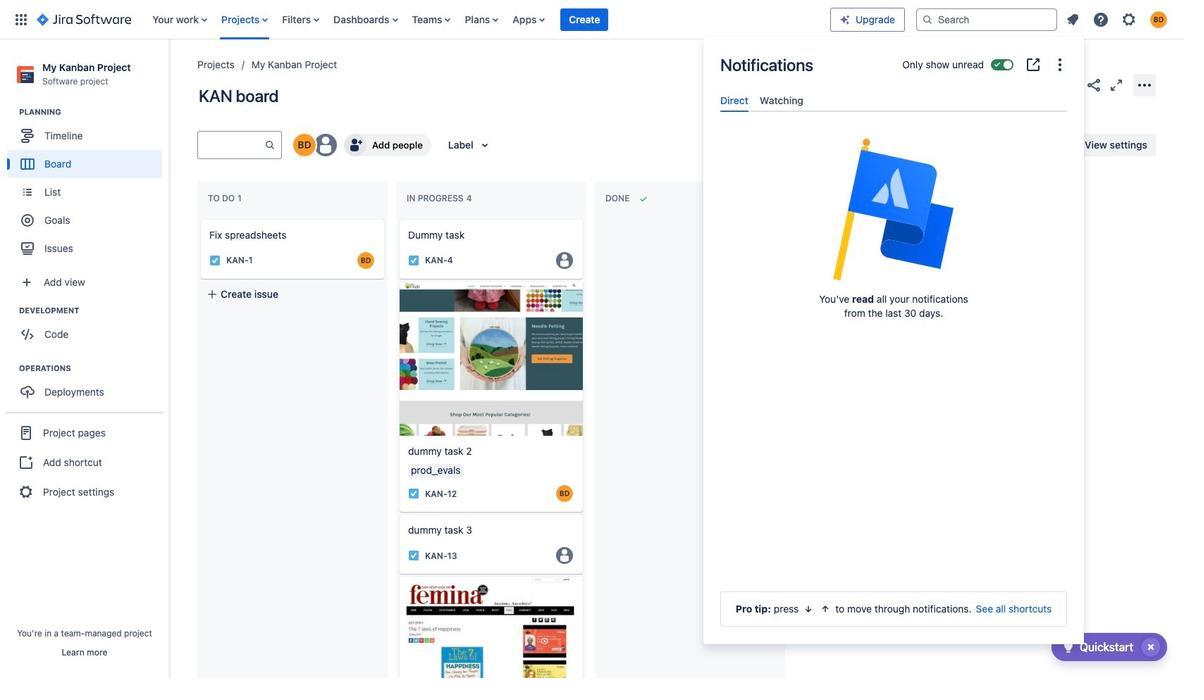 Task type: describe. For each thing, give the bounding box(es) containing it.
arrow down image
[[803, 604, 815, 615]]

group for operations image
[[7, 363, 169, 411]]

heading for planning icon
[[19, 107, 169, 118]]

group for planning icon
[[7, 107, 169, 267]]

sidebar element
[[0, 39, 169, 679]]

sidebar navigation image
[[154, 56, 185, 85]]

enter full screen image
[[1108, 76, 1125, 93]]

heading for development icon
[[19, 305, 169, 317]]

star kan board image
[[1063, 76, 1080, 93]]

more actions image
[[1137, 76, 1153, 93]]

more image
[[1052, 56, 1069, 73]]

open notifications in a new tab image
[[1025, 56, 1042, 73]]

heading for operations image
[[19, 363, 169, 375]]

1 horizontal spatial list
[[1060, 7, 1176, 32]]

planning image
[[2, 104, 19, 121]]

appswitcher icon image
[[13, 11, 30, 28]]

task image for create issue image
[[209, 255, 221, 267]]

group for development icon
[[7, 305, 169, 353]]

your profile and settings image
[[1151, 11, 1168, 28]]

primary element
[[8, 0, 831, 39]]

dismiss quickstart image
[[1140, 637, 1163, 659]]



Task type: locate. For each thing, give the bounding box(es) containing it.
0 horizontal spatial list
[[145, 0, 831, 39]]

Search field
[[917, 8, 1058, 31]]

1 heading from the top
[[19, 107, 169, 118]]

development image
[[2, 303, 19, 320]]

goal image
[[21, 214, 34, 227]]

2 heading from the top
[[19, 305, 169, 317]]

task image for create issue icon at the left of page
[[408, 255, 419, 267]]

operations image
[[2, 360, 19, 377]]

heading
[[19, 107, 169, 118], [19, 305, 169, 317], [19, 363, 169, 375]]

group
[[7, 107, 169, 267], [7, 305, 169, 353], [7, 363, 169, 411], [6, 413, 164, 513]]

create issue image
[[191, 210, 208, 227]]

None search field
[[917, 8, 1058, 31]]

task image down to do element
[[209, 255, 221, 267]]

settings image
[[1121, 11, 1138, 28]]

2 vertical spatial heading
[[19, 363, 169, 375]]

dialog
[[704, 37, 1084, 645]]

tab list
[[715, 89, 1073, 112]]

list
[[145, 0, 831, 39], [1060, 7, 1176, 32]]

Search this board text field
[[198, 133, 264, 158]]

to do element
[[208, 193, 245, 204]]

3 heading from the top
[[19, 363, 169, 375]]

help image
[[1093, 11, 1110, 28]]

create issue image
[[390, 210, 407, 227]]

import image
[[896, 137, 912, 154]]

jira software image
[[37, 11, 131, 28], [37, 11, 131, 28]]

task image
[[209, 255, 221, 267], [408, 255, 419, 267], [408, 551, 419, 562]]

in progress element
[[407, 193, 475, 204]]

banner
[[0, 0, 1184, 39]]

notifications image
[[1065, 11, 1082, 28]]

add people image
[[347, 137, 364, 154]]

task image down task image
[[408, 551, 419, 562]]

search image
[[922, 14, 933, 25]]

list item
[[561, 0, 609, 39]]

tab panel
[[715, 112, 1073, 125]]

1 vertical spatial heading
[[19, 305, 169, 317]]

task image down 'in progress' element
[[408, 255, 419, 267]]

task image
[[408, 489, 419, 500]]

0 vertical spatial heading
[[19, 107, 169, 118]]

arrow up image
[[820, 604, 831, 615]]



Task type: vqa. For each thing, say whether or not it's contained in the screenshot.
check Icon
no



